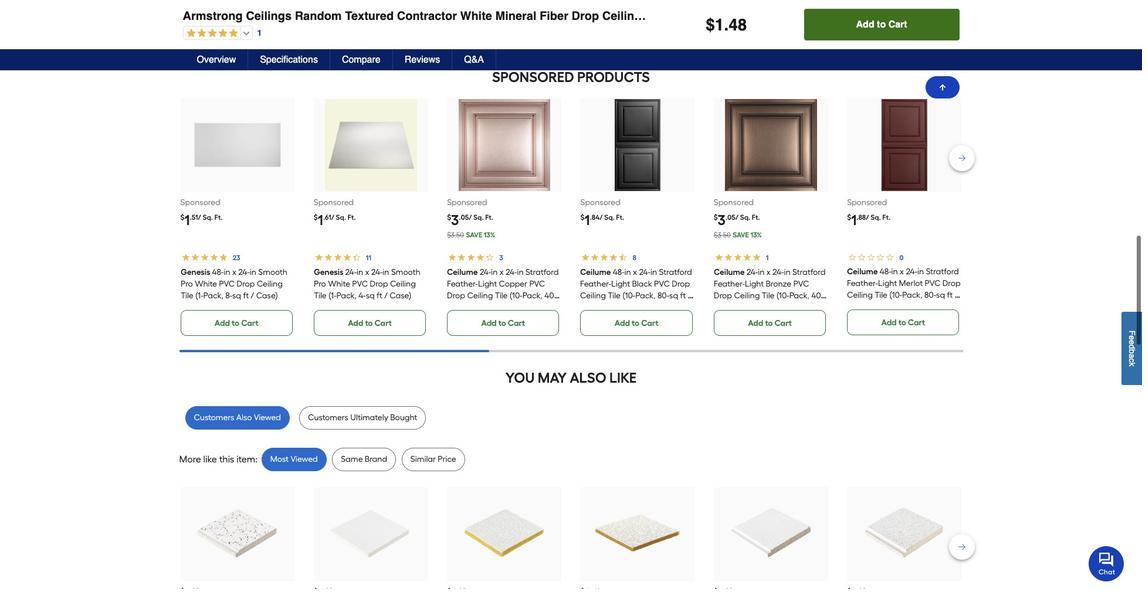 Task type: vqa. For each thing, say whether or not it's contained in the screenshot.
the left "Want"
no



Task type: describe. For each thing, give the bounding box(es) containing it.
1 for $ 1 . 48
[[715, 15, 724, 34]]

48- for black
[[613, 267, 625, 277]]

armstrong ceilings random fissured fiberglass sample 6x6 image
[[592, 488, 684, 580]]

$3.50 for 24-in x 24-in stratford feather-light bronze pvc drop ceiling tile (10-pack, 40- sq ft / case)
[[714, 231, 731, 239]]

pvc for 24-in x 24-in stratford feather-light bronze pvc drop ceiling tile (10-pack, 40- sq ft / case)
[[793, 279, 809, 289]]

sample
[[668, 9, 710, 23]]

add to cart for 24-in x 24-in smooth pro white pvc drop ceiling tile (1-pack, 4-sq ft / case)
[[348, 318, 392, 328]]

$ inside $ 1 .51/ sq. ft.
[[180, 213, 185, 221]]

add for 48-in x 24-in stratford feather-light black pvc drop ceiling tile (10-pack, 80-sq ft / case)
[[615, 318, 630, 328]]

compare button
[[330, 49, 393, 70]]

$ inside $ 1 .88/ sq. ft.
[[847, 213, 851, 221]]

to for 48-in x 24-in stratford feather-light black pvc drop ceiling tile (10-pack, 80-sq ft / case)
[[632, 318, 640, 328]]

1 horizontal spatial also
[[570, 369, 606, 386]]

stratford for 48-in x 24-in stratford feather-light black pvc drop ceiling tile (10-pack, 80-sq ft / case)
[[659, 267, 692, 277]]

sq. for 24-in x 24-in smooth pro white pvc drop ceiling tile (1-pack, 4-sq ft / case)
[[336, 213, 346, 221]]

case) for 24-in x 24-in stratford feather-light copper pvc drop ceiling tile (10-pack, 40- sq ft / case)
[[471, 302, 493, 312]]

feather- for 48-in x 24-in stratford feather-light black pvc drop ceiling tile (10-pack, 80-sq ft / case)
[[581, 279, 612, 289]]

ceilume for 48-in x 24-in stratford feather-light merlot pvc drop ceiling tile (10-pack, 80-sq ft / case)
[[847, 267, 878, 277]]

white for 48-in x 24-in smooth pro white pvc drop ceiling tile (1-pack, 8-sq ft / case)
[[195, 279, 217, 289]]

.
[[724, 15, 729, 34]]

24-in x 24-in stratford feather-light bronze pvc drop ceiling tile (10-pack, 40- sq ft / case)
[[714, 267, 826, 312]]

add for 48-in x 24-in stratford feather-light merlot pvc drop ceiling tile (10-pack, 80-sq ft / case)
[[881, 318, 897, 328]]

sq. for 48-in x 24-in smooth pro white pvc drop ceiling tile (1-pack, 8-sq ft / case)
[[203, 213, 213, 221]]

armstrong ceilings random textured contractor white mineral fiber drop ceiling tile sample
[[183, 9, 710, 23]]

add to cart for 24-in x 24-in stratford feather-light bronze pvc drop ceiling tile (10-pack, 40- sq ft / case)
[[748, 318, 792, 328]]

pack, for 24-in x 24-in stratford feather-light bronze pvc drop ceiling tile (10-pack, 40- sq ft / case)
[[789, 291, 809, 301]]

ft. for 48-in x 24-in stratford feather-light merlot pvc drop ceiling tile (10-pack, 80-sq ft / case)
[[883, 213, 891, 221]]

sponsored for 48-in x 24-in smooth pro white pvc drop ceiling tile (1-pack, 8-sq ft / case)
[[180, 197, 220, 207]]

add for 48-in x 24-in smooth pro white pvc drop ceiling tile (1-pack, 8-sq ft / case)
[[215, 318, 230, 328]]

24- for 24-in x 24-in stratford feather-light bronze pvc drop ceiling tile (10-pack, 40- sq ft / case)
[[773, 267, 784, 277]]

pvc for 24-in x 24-in stratford feather-light copper pvc drop ceiling tile (10-pack, 40- sq ft / case)
[[530, 279, 545, 289]]

you may also like
[[506, 369, 637, 386]]

most viewed
[[270, 454, 318, 464]]

genesis for 48-in x 24-in smooth pro white pvc drop ceiling tile (1-pack, 8-sq ft / case)
[[180, 267, 210, 277]]

ultimately
[[350, 413, 388, 423]]

3 for 24-in x 24-in stratford feather-light bronze pvc drop ceiling tile (10-pack, 40- sq ft / case)
[[718, 212, 726, 229]]

:
[[255, 454, 258, 465]]

ceiling inside 48-in x 24-in smooth pro white pvc drop ceiling tile (1-pack, 8-sq ft / case)
[[257, 279, 282, 289]]

drop inside 48-in x 24-in stratford feather-light merlot pvc drop ceiling tile (10-pack, 80-sq ft / case)
[[943, 278, 961, 288]]

24- for 48-in x 24-in smooth pro white pvc drop ceiling tile (1-pack, 8-sq ft / case)
[[238, 267, 249, 277]]

specifications button
[[248, 49, 330, 70]]

1 e from the top
[[1128, 336, 1137, 340]]

customers for customers ultimately bought
[[308, 413, 348, 423]]

sponsored for 24-in x 24-in stratford feather-light bronze pvc drop ceiling tile (10-pack, 40- sq ft / case)
[[714, 197, 754, 207]]

this
[[219, 454, 234, 465]]

light for merlot
[[878, 278, 897, 288]]

drop inside 24-in x 24-in stratford feather-light bronze pvc drop ceiling tile (10-pack, 40- sq ft / case)
[[714, 291, 732, 301]]

stratford for 48-in x 24-in stratford feather-light merlot pvc drop ceiling tile (10-pack, 80-sq ft / case)
[[926, 267, 959, 277]]

1 vertical spatial also
[[236, 413, 252, 423]]

armstrong ceilings espirit white fiberglass drop ceiling tile sample image
[[459, 488, 550, 580]]

ceiling inside 48-in x 24-in stratford feather-light black pvc drop ceiling tile (10-pack, 80-sq ft / case)
[[581, 291, 606, 301]]

sq inside 48-in x 24-in smooth pro white pvc drop ceiling tile (1-pack, 8-sq ft / case)
[[232, 291, 241, 301]]

specifications
[[260, 55, 318, 65]]

.84/
[[590, 213, 603, 221]]

case) for 24-in x 24-in stratford feather-light bronze pvc drop ceiling tile (10-pack, 40- sq ft / case)
[[738, 302, 760, 312]]

24- for 48-in x 24-in stratford feather-light black pvc drop ceiling tile (10-pack, 80-sq ft / case)
[[639, 267, 651, 277]]

ceilings
[[246, 9, 292, 23]]

x for 24-in x 24-in smooth pro white pvc drop ceiling tile (1-pack, 4-sq ft / case)
[[365, 267, 369, 277]]

customers ultimately bought
[[308, 413, 417, 423]]

add for 24-in x 24-in smooth pro white pvc drop ceiling tile (1-pack, 4-sq ft / case)
[[348, 318, 363, 328]]

80- for merlot
[[925, 290, 936, 300]]

price
[[438, 454, 456, 464]]

save for 24-in x 24-in stratford feather-light bronze pvc drop ceiling tile (10-pack, 40- sq ft / case)
[[733, 231, 749, 239]]

k
[[1128, 363, 1137, 367]]

3 for 24-in x 24-in stratford feather-light copper pvc drop ceiling tile (10-pack, 40- sq ft / case)
[[451, 212, 459, 229]]

add to cart inside button
[[856, 19, 907, 30]]

3 sq. from the left
[[474, 213, 484, 221]]

pvc inside 48-in x 24-in smooth pro white pvc drop ceiling tile (1-pack, 8-sq ft / case)
[[219, 279, 234, 289]]

smooth for 24-in x 24-in smooth pro white pvc drop ceiling tile (1-pack, 4-sq ft / case)
[[391, 267, 420, 277]]

overview button
[[185, 49, 248, 70]]

bought
[[390, 413, 417, 423]]

cart for 24-in x 24-in stratford feather-light bronze pvc drop ceiling tile (10-pack, 40- sq ft / case)
[[775, 318, 792, 328]]

48-in x 24-in stratford feather-light merlot pvc drop ceiling tile (10-pack, 80-sq ft / case)
[[847, 267, 961, 312]]

5 sq. from the left
[[740, 213, 751, 221]]

x for 24-in x 24-in stratford feather-light copper pvc drop ceiling tile (10-pack, 40- sq ft / case)
[[500, 267, 504, 277]]

8-
[[225, 291, 232, 301]]

stratford for 24-in x 24-in stratford feather-light copper pvc drop ceiling tile (10-pack, 40- sq ft / case)
[[526, 267, 559, 277]]

48- for pvc
[[212, 267, 224, 277]]

13% for bronze
[[751, 231, 762, 239]]

24-in x 24-in stratford feather-light copper pvc drop ceiling tile (10-pack, 40- sq ft / case)
[[447, 267, 559, 312]]

drop inside 48-in x 24-in smooth pro white pvc drop ceiling tile (1-pack, 8-sq ft / case)
[[236, 279, 255, 289]]

white for 24-in x 24-in smooth pro white pvc drop ceiling tile (1-pack, 4-sq ft / case)
[[328, 279, 350, 289]]

may
[[538, 369, 567, 386]]

2 3 list item from the left
[[714, 98, 828, 336]]

tile inside 24-in x 24-in smooth pro white pvc drop ceiling tile (1-pack, 4-sq ft / case)
[[314, 291, 326, 301]]

stratford for 24-in x 24-in stratford feather-light bronze pvc drop ceiling tile (10-pack, 40- sq ft / case)
[[793, 267, 826, 277]]

armstrong
[[183, 9, 243, 23]]

cart for 24-in x 24-in smooth pro white pvc drop ceiling tile (1-pack, 4-sq ft / case)
[[375, 318, 392, 328]]

textured
[[345, 9, 394, 23]]

add to cart for 48-in x 24-in stratford feather-light black pvc drop ceiling tile (10-pack, 80-sq ft / case)
[[615, 318, 659, 328]]

same brand
[[341, 454, 387, 464]]

chevron down image
[[938, 1, 950, 13]]

to for 24-in x 24-in smooth pro white pvc drop ceiling tile (1-pack, 4-sq ft / case)
[[365, 318, 373, 328]]

more like this item :
[[179, 454, 258, 465]]

ft. for 48-in x 24-in smooth pro white pvc drop ceiling tile (1-pack, 8-sq ft / case)
[[214, 213, 223, 221]]

reviews button
[[393, 49, 452, 70]]

sponsored inside southdeep products "heading"
[[492, 68, 574, 85]]

cart inside add to cart button
[[889, 19, 907, 30]]

genesis for 24-in x 24-in smooth pro white pvc drop ceiling tile (1-pack, 4-sq ft / case)
[[314, 267, 343, 277]]

4-
[[358, 291, 366, 301]]

genesis 24-in x 24-in smooth pro white pvc drop ceiling tile (1-pack, 4-sq ft / case) image
[[325, 99, 417, 191]]

light for bronze
[[745, 279, 764, 289]]

overview
[[197, 55, 236, 65]]

q&a button
[[452, 49, 496, 70]]

you
[[506, 369, 535, 386]]

ft for 48-in x 24-in stratford feather-light black pvc drop ceiling tile (10-pack, 80-sq ft / case)
[[681, 291, 686, 301]]

arrow up image
[[938, 83, 947, 92]]

sq. for 48-in x 24-in stratford feather-light black pvc drop ceiling tile (10-pack, 80-sq ft / case)
[[604, 213, 615, 221]]

(10- for black
[[623, 291, 636, 301]]

fiber
[[540, 9, 568, 23]]

sq. for 48-in x 24-in stratford feather-light merlot pvc drop ceiling tile (10-pack, 80-sq ft / case)
[[871, 213, 881, 221]]

5 ft. from the left
[[752, 213, 760, 221]]

1 for $ 1 .61/ sq. ft.
[[318, 212, 323, 229]]

add to cart link for 48-in x 24-in smooth pro white pvc drop ceiling tile (1-pack, 8-sq ft / case)
[[180, 310, 293, 336]]

compare
[[342, 55, 381, 65]]

add inside button
[[856, 19, 875, 30]]

sponsored products
[[492, 68, 650, 85]]

pro for 48-in x 24-in smooth pro white pvc drop ceiling tile (1-pack, 8-sq ft / case)
[[180, 279, 193, 289]]

ceiling inside 24-in x 24-in stratford feather-light bronze pvc drop ceiling tile (10-pack, 40- sq ft / case)
[[734, 291, 760, 301]]

b
[[1128, 350, 1137, 354]]

1 for $ 1 .88/ sq. ft.
[[851, 212, 857, 229]]

smooth for 48-in x 24-in smooth pro white pvc drop ceiling tile (1-pack, 8-sq ft / case)
[[258, 267, 287, 277]]

pack, inside 48-in x 24-in smooth pro white pvc drop ceiling tile (1-pack, 8-sq ft / case)
[[203, 291, 223, 301]]

48-in x 24-in stratford feather-light black pvc drop ceiling tile (10-pack, 80-sq ft / case)
[[581, 267, 692, 312]]



Task type: locate. For each thing, give the bounding box(es) containing it.
6 ft. from the left
[[883, 213, 891, 221]]

add to cart for 48-in x 24-in smooth pro white pvc drop ceiling tile (1-pack, 8-sq ft / case)
[[215, 318, 258, 328]]

light inside 48-in x 24-in stratford feather-light black pvc drop ceiling tile (10-pack, 80-sq ft / case)
[[612, 279, 630, 289]]

add to cart button
[[804, 9, 960, 40]]

case) inside '24-in x 24-in stratford feather-light copper pvc drop ceiling tile (10-pack, 40- sq ft / case)'
[[471, 302, 493, 312]]

24- inside 48-in x 24-in stratford feather-light black pvc drop ceiling tile (10-pack, 80-sq ft / case)
[[639, 267, 651, 277]]

sq.
[[203, 213, 213, 221], [336, 213, 346, 221], [474, 213, 484, 221], [604, 213, 615, 221], [740, 213, 751, 221], [871, 213, 881, 221]]

1 $3.50 save 13% from the left
[[447, 231, 495, 239]]

1 customers from the left
[[194, 413, 234, 423]]

customers for customers also viewed
[[194, 413, 234, 423]]

0 horizontal spatial viewed
[[254, 413, 281, 423]]

2 $ 3 .05/ sq. ft. from the left
[[714, 212, 760, 229]]

(1- left 8-
[[195, 291, 203, 301]]

ft for 24-in x 24-in stratford feather-light copper pvc drop ceiling tile (10-pack, 40- sq ft / case)
[[458, 302, 464, 312]]

(10- for merlot
[[890, 290, 903, 300]]

$ 1 .61/ sq. ft.
[[314, 212, 356, 229]]

customers up like
[[194, 413, 234, 423]]

case) inside 24-in x 24-in stratford feather-light bronze pvc drop ceiling tile (10-pack, 40- sq ft / case)
[[738, 302, 760, 312]]

pack, left 4-
[[336, 291, 357, 301]]

$ 3 .05/ sq. ft. for 24-in x 24-in stratford feather-light bronze pvc drop ceiling tile (10-pack, 40- sq ft / case)
[[714, 212, 760, 229]]

save
[[466, 231, 482, 239], [733, 231, 749, 239]]

x up black
[[633, 267, 637, 277]]

smooth
[[258, 267, 287, 277], [391, 267, 420, 277]]

1 horizontal spatial save
[[733, 231, 749, 239]]

2 customers from the left
[[308, 413, 348, 423]]

1 list item
[[180, 98, 295, 336], [314, 98, 428, 336], [581, 98, 695, 336], [847, 98, 962, 335]]

ft inside 48-in x 24-in stratford feather-light merlot pvc drop ceiling tile (10-pack, 80-sq ft / case)
[[947, 290, 953, 300]]

4 1 list item from the left
[[847, 98, 962, 335]]

1 vertical spatial viewed
[[291, 454, 318, 464]]

80- inside 48-in x 24-in stratford feather-light black pvc drop ceiling tile (10-pack, 80-sq ft / case)
[[658, 291, 670, 301]]

ft inside 48-in x 24-in smooth pro white pvc drop ceiling tile (1-pack, 8-sq ft / case)
[[243, 291, 249, 301]]

1 sq. from the left
[[203, 213, 213, 221]]

(10- for bronze
[[776, 291, 789, 301]]

light inside 48-in x 24-in stratford feather-light merlot pvc drop ceiling tile (10-pack, 80-sq ft / case)
[[878, 278, 897, 288]]

feather- inside 24-in x 24-in stratford feather-light bronze pvc drop ceiling tile (10-pack, 40- sq ft / case)
[[714, 279, 745, 289]]

$ inside $ 1 .84/ sq. ft.
[[581, 213, 585, 221]]

pack, inside 24-in x 24-in smooth pro white pvc drop ceiling tile (1-pack, 4-sq ft / case)
[[336, 291, 357, 301]]

pvc
[[925, 278, 941, 288], [219, 279, 234, 289], [352, 279, 368, 289], [530, 279, 545, 289], [654, 279, 670, 289], [793, 279, 809, 289]]

0 horizontal spatial 3
[[451, 212, 459, 229]]

0 horizontal spatial $ 3 .05/ sq. ft.
[[447, 212, 493, 229]]

like
[[610, 369, 637, 386]]

q&a
[[464, 55, 484, 65]]

ft inside 24-in x 24-in stratford feather-light bronze pvc drop ceiling tile (10-pack, 40- sq ft / case)
[[725, 302, 730, 312]]

sq for 48-in x 24-in stratford feather-light merlot pvc drop ceiling tile (10-pack, 80-sq ft / case)
[[936, 290, 945, 300]]

.05/
[[459, 213, 472, 221], [726, 213, 739, 221]]

ft. for 24-in x 24-in smooth pro white pvc drop ceiling tile (1-pack, 4-sq ft / case)
[[348, 213, 356, 221]]

sq. inside $ 1 .84/ sq. ft.
[[604, 213, 615, 221]]

pvc right copper
[[530, 279, 545, 289]]

case) inside 48-in x 24-in smooth pro white pvc drop ceiling tile (1-pack, 8-sq ft / case)
[[256, 291, 278, 301]]

white inside 48-in x 24-in smooth pro white pvc drop ceiling tile (1-pack, 8-sq ft / case)
[[195, 279, 217, 289]]

(1- inside 48-in x 24-in smooth pro white pvc drop ceiling tile (1-pack, 8-sq ft / case)
[[195, 291, 203, 301]]

$3.50
[[447, 231, 464, 239], [714, 231, 731, 239]]

0 horizontal spatial smooth
[[258, 267, 287, 277]]

feather- inside 48-in x 24-in stratford feather-light merlot pvc drop ceiling tile (10-pack, 80-sq ft / case)
[[847, 278, 878, 288]]

add to cart for 24-in x 24-in stratford feather-light copper pvc drop ceiling tile (10-pack, 40- sq ft / case)
[[481, 318, 525, 328]]

1 $3.50 from the left
[[447, 231, 464, 239]]

48-in x 24-in smooth pro white pvc drop ceiling tile (1-pack, 8-sq ft / case)
[[180, 267, 287, 301]]

to for 24-in x 24-in stratford feather-light copper pvc drop ceiling tile (10-pack, 40- sq ft / case)
[[499, 318, 506, 328]]

(1- for 24-in x 24-in smooth pro white pvc drop ceiling tile (1-pack, 4-sq ft / case)
[[328, 291, 336, 301]]

/ inside 48-in x 24-in smooth pro white pvc drop ceiling tile (1-pack, 8-sq ft / case)
[[251, 291, 254, 301]]

add to cart link for 24-in x 24-in stratford feather-light bronze pvc drop ceiling tile (10-pack, 40- sq ft / case)
[[714, 310, 826, 336]]

x up merlot
[[900, 267, 904, 277]]

1
[[715, 15, 724, 34], [257, 28, 262, 37], [185, 212, 190, 229], [318, 212, 323, 229], [585, 212, 590, 229], [851, 212, 857, 229]]

.61/
[[323, 213, 334, 221]]

sponsored for 48-in x 24-in stratford feather-light merlot pvc drop ceiling tile (10-pack, 80-sq ft / case)
[[847, 197, 887, 207]]

ceilume for 24-in x 24-in stratford feather-light copper pvc drop ceiling tile (10-pack, 40- sq ft / case)
[[447, 267, 478, 277]]

brand
[[365, 454, 387, 464]]

x
[[900, 267, 904, 277], [232, 267, 236, 277], [365, 267, 369, 277], [500, 267, 504, 277], [633, 267, 637, 277], [767, 267, 771, 277]]

$ 3 .05/ sq. ft.
[[447, 212, 493, 229], [714, 212, 760, 229]]

1 genesis from the left
[[180, 267, 210, 277]]

add to cart link for 48-in x 24-in stratford feather-light black pvc drop ceiling tile (10-pack, 80-sq ft / case)
[[581, 310, 693, 336]]

(10- inside 24-in x 24-in stratford feather-light bronze pvc drop ceiling tile (10-pack, 40- sq ft / case)
[[776, 291, 789, 301]]

genesis down $ 1 .61/ sq. ft.
[[314, 267, 343, 277]]

x for 48-in x 24-in stratford feather-light merlot pvc drop ceiling tile (10-pack, 80-sq ft / case)
[[900, 267, 904, 277]]

sq inside 24-in x 24-in smooth pro white pvc drop ceiling tile (1-pack, 4-sq ft / case)
[[366, 291, 375, 301]]

x for 48-in x 24-in smooth pro white pvc drop ceiling tile (1-pack, 8-sq ft / case)
[[232, 267, 236, 277]]

light for copper
[[478, 279, 497, 289]]

item
[[237, 454, 255, 465]]

x up copper
[[500, 267, 504, 277]]

24- inside 48-in x 24-in stratford feather-light merlot pvc drop ceiling tile (10-pack, 80-sq ft / case)
[[906, 267, 918, 277]]

add to cart link down merlot
[[847, 309, 960, 335]]

pack, down copper
[[523, 291, 543, 301]]

13% up '24-in x 24-in stratford feather-light copper pvc drop ceiling tile (10-pack, 40- sq ft / case)'
[[484, 231, 495, 239]]

x up 4-
[[365, 267, 369, 277]]

customers left ultimately
[[308, 413, 348, 423]]

pvc inside '24-in x 24-in stratford feather-light copper pvc drop ceiling tile (10-pack, 40- sq ft / case)'
[[530, 279, 545, 289]]

case) inside 48-in x 24-in stratford feather-light merlot pvc drop ceiling tile (10-pack, 80-sq ft / case)
[[847, 302, 869, 312]]

merlot
[[899, 278, 923, 288]]

1 save from the left
[[466, 231, 482, 239]]

40- inside 24-in x 24-in stratford feather-light bronze pvc drop ceiling tile (10-pack, 40- sq ft / case)
[[811, 291, 824, 301]]

copper
[[499, 279, 528, 289]]

/ inside 48-in x 24-in stratford feather-light black pvc drop ceiling tile (10-pack, 80-sq ft / case)
[[688, 291, 692, 301]]

1 .05/ from the left
[[459, 213, 472, 221]]

tile inside 48-in x 24-in smooth pro white pvc drop ceiling tile (1-pack, 8-sq ft / case)
[[180, 291, 193, 301]]

2 $3.50 from the left
[[714, 231, 731, 239]]

pvc right merlot
[[925, 278, 941, 288]]

pack, for 48-in x 24-in stratford feather-light merlot pvc drop ceiling tile (10-pack, 80-sq ft / case)
[[903, 290, 923, 300]]

$ 1 .88/ sq. ft.
[[847, 212, 891, 229]]

2 3 from the left
[[718, 212, 726, 229]]

48- inside 48-in x 24-in stratford feather-light black pvc drop ceiling tile (10-pack, 80-sq ft / case)
[[613, 267, 625, 277]]

1 horizontal spatial $ 3 .05/ sq. ft.
[[714, 212, 760, 229]]

ft inside 24-in x 24-in smooth pro white pvc drop ceiling tile (1-pack, 4-sq ft / case)
[[377, 291, 382, 301]]

similar
[[411, 454, 436, 464]]

2 .05/ from the left
[[726, 213, 739, 221]]

x inside 48-in x 24-in stratford feather-light merlot pvc drop ceiling tile (10-pack, 80-sq ft / case)
[[900, 267, 904, 277]]

pack, down black
[[636, 291, 656, 301]]

1 smooth from the left
[[258, 267, 287, 277]]

light left black
[[612, 279, 630, 289]]

pack, left 8-
[[203, 291, 223, 301]]

pvc inside 24-in x 24-in smooth pro white pvc drop ceiling tile (1-pack, 4-sq ft / case)
[[352, 279, 368, 289]]

white
[[460, 9, 492, 23], [195, 279, 217, 289], [328, 279, 350, 289]]

/ for 48-in x 24-in stratford feather-light merlot pvc drop ceiling tile (10-pack, 80-sq ft / case)
[[955, 290, 958, 300]]

ceilume 24-in x 24-in stratford feather-light bronze pvc drop ceiling tile (10-pack, 40-sq ft / case) image
[[725, 99, 817, 191]]

add to cart link down the "bronze"
[[714, 310, 826, 336]]

ft. inside $ 1 .84/ sq. ft.
[[616, 213, 624, 221]]

stratford inside 24-in x 24-in stratford feather-light bronze pvc drop ceiling tile (10-pack, 40- sq ft / case)
[[793, 267, 826, 277]]

ft. for 48-in x 24-in stratford feather-light black pvc drop ceiling tile (10-pack, 80-sq ft / case)
[[616, 213, 624, 221]]

3 ft. from the left
[[485, 213, 493, 221]]

ceilume
[[847, 267, 878, 277], [447, 267, 478, 277], [581, 267, 611, 277], [714, 267, 745, 277]]

drop inside 24-in x 24-in smooth pro white pvc drop ceiling tile (1-pack, 4-sq ft / case)
[[370, 279, 388, 289]]

black
[[632, 279, 653, 289]]

most
[[270, 454, 289, 464]]

light for black
[[612, 279, 630, 289]]

pvc up 4-
[[352, 279, 368, 289]]

(1-
[[195, 291, 203, 301], [328, 291, 336, 301]]

genesis down $ 1 .51/ sq. ft.
[[180, 267, 210, 277]]

stratford
[[926, 267, 959, 277], [526, 267, 559, 277], [659, 267, 692, 277], [793, 267, 826, 277]]

pvc inside 48-in x 24-in stratford feather-light merlot pvc drop ceiling tile (10-pack, 80-sq ft / case)
[[925, 278, 941, 288]]

mineral
[[495, 9, 537, 23]]

0 horizontal spatial (1-
[[195, 291, 203, 301]]

x inside '24-in x 24-in stratford feather-light copper pvc drop ceiling tile (10-pack, 40- sq ft / case)'
[[500, 267, 504, 277]]

to for 48-in x 24-in smooth pro white pvc drop ceiling tile (1-pack, 8-sq ft / case)
[[232, 318, 239, 328]]

40- inside '24-in x 24-in stratford feather-light copper pvc drop ceiling tile (10-pack, 40- sq ft / case)'
[[545, 291, 557, 301]]

.88/
[[857, 213, 869, 221]]

customers
[[194, 413, 234, 423], [308, 413, 348, 423]]

pvc for 48-in x 24-in stratford feather-light black pvc drop ceiling tile (10-pack, 80-sq ft / case)
[[654, 279, 670, 289]]

$3.50 save 13% for 24-in x 24-in stratford feather-light copper pvc drop ceiling tile (10-pack, 40- sq ft / case)
[[447, 231, 495, 239]]

x inside 24-in x 24-in stratford feather-light bronze pvc drop ceiling tile (10-pack, 40- sq ft / case)
[[767, 267, 771, 277]]

add to cart link down black
[[581, 310, 693, 336]]

sq inside 24-in x 24-in stratford feather-light bronze pvc drop ceiling tile (10-pack, 40- sq ft / case)
[[714, 302, 723, 312]]

feather- left merlot
[[847, 278, 878, 288]]

(10- down black
[[623, 291, 636, 301]]

e
[[1128, 336, 1137, 340], [1128, 340, 1137, 345]]

80- for black
[[658, 291, 670, 301]]

/ for 24-in x 24-in stratford feather-light copper pvc drop ceiling tile (10-pack, 40- sq ft / case)
[[466, 302, 469, 312]]

pack, inside 48-in x 24-in stratford feather-light merlot pvc drop ceiling tile (10-pack, 80-sq ft / case)
[[903, 290, 923, 300]]

$ 1 .84/ sq. ft.
[[581, 212, 624, 229]]

light left copper
[[478, 279, 497, 289]]

/ for 48-in x 24-in stratford feather-light black pvc drop ceiling tile (10-pack, 80-sq ft / case)
[[688, 291, 692, 301]]

1 horizontal spatial white
[[328, 279, 350, 289]]

48
[[729, 15, 747, 34]]

case)
[[256, 291, 278, 301], [390, 291, 411, 301], [847, 302, 869, 312], [471, 302, 493, 312], [581, 302, 602, 312], [738, 302, 760, 312]]

/ inside 24-in x 24-in smooth pro white pvc drop ceiling tile (1-pack, 4-sq ft / case)
[[384, 291, 388, 301]]

1 horizontal spatial 48-
[[613, 267, 625, 277]]

e up "d"
[[1128, 336, 1137, 340]]

1 horizontal spatial 3 list item
[[714, 98, 828, 336]]

pack, down the "bronze"
[[789, 291, 809, 301]]

d
[[1128, 345, 1137, 350]]

tile inside '24-in x 24-in stratford feather-light copper pvc drop ceiling tile (10-pack, 40- sq ft / case)'
[[495, 291, 508, 301]]

0 horizontal spatial 40-
[[545, 291, 557, 301]]

0 horizontal spatial 3 list item
[[447, 98, 562, 336]]

ceilume 24-in x 24-in stratford feather-light copper pvc drop ceiling tile (10-pack, 40-sq ft / case) image
[[459, 99, 550, 191]]

a
[[1128, 354, 1137, 359]]

1 3 from the left
[[451, 212, 459, 229]]

sponsored for 48-in x 24-in stratford feather-light black pvc drop ceiling tile (10-pack, 80-sq ft / case)
[[581, 197, 621, 207]]

(10- inside '24-in x 24-in stratford feather-light copper pvc drop ceiling tile (10-pack, 40- sq ft / case)'
[[510, 291, 523, 301]]

add to cart link for 24-in x 24-in stratford feather-light copper pvc drop ceiling tile (10-pack, 40- sq ft / case)
[[447, 310, 559, 336]]

viewed right most
[[291, 454, 318, 464]]

sponsored
[[492, 68, 574, 85], [180, 197, 220, 207], [314, 197, 354, 207], [447, 197, 487, 207], [581, 197, 621, 207], [714, 197, 754, 207], [847, 197, 887, 207]]

0 horizontal spatial white
[[195, 279, 217, 289]]

2 40- from the left
[[811, 291, 824, 301]]

also
[[570, 369, 606, 386], [236, 413, 252, 423]]

sq. inside $ 1 .88/ sq. ft.
[[871, 213, 881, 221]]

24- for 24-in x 24-in smooth pro white pvc drop ceiling tile (1-pack, 4-sq ft / case)
[[371, 267, 383, 277]]

(10- for copper
[[510, 291, 523, 301]]

smooth inside 48-in x 24-in smooth pro white pvc drop ceiling tile (1-pack, 8-sq ft / case)
[[258, 267, 287, 277]]

$3.50 for 24-in x 24-in stratford feather-light copper pvc drop ceiling tile (10-pack, 40- sq ft / case)
[[447, 231, 464, 239]]

contractor
[[397, 9, 457, 23]]

add to cart link for 48-in x 24-in stratford feather-light merlot pvc drop ceiling tile (10-pack, 80-sq ft / case)
[[847, 309, 960, 335]]

c
[[1128, 359, 1137, 363]]

ceilume 48-in x 24-in stratford feather-light black pvc drop ceiling tile (10-pack, 80-sq ft / case) image
[[592, 99, 684, 191]]

ceilume 48-in x 24-in stratford feather-light merlot pvc drop ceiling tile (10-pack, 80-sq ft / case) image
[[859, 99, 950, 191]]

to for 48-in x 24-in stratford feather-light merlot pvc drop ceiling tile (10-pack, 80-sq ft / case)
[[899, 318, 906, 328]]

pro for 24-in x 24-in smooth pro white pvc drop ceiling tile (1-pack, 4-sq ft / case)
[[314, 279, 326, 289]]

same
[[341, 454, 363, 464]]

1 horizontal spatial 80-
[[925, 290, 936, 300]]

ft inside 48-in x 24-in stratford feather-light black pvc drop ceiling tile (10-pack, 80-sq ft / case)
[[681, 291, 686, 301]]

48- down $ 1 .84/ sq. ft.
[[613, 267, 625, 277]]

feather- left black
[[581, 279, 612, 289]]

2 (1- from the left
[[328, 291, 336, 301]]

$3.50 save 13%
[[447, 231, 495, 239], [714, 231, 762, 239]]

x for 24-in x 24-in stratford feather-light bronze pvc drop ceiling tile (10-pack, 40- sq ft / case)
[[767, 267, 771, 277]]

add to cart link down copper
[[447, 310, 559, 336]]

48- inside 48-in x 24-in smooth pro white pvc drop ceiling tile (1-pack, 8-sq ft / case)
[[212, 267, 224, 277]]

tile inside 48-in x 24-in stratford feather-light black pvc drop ceiling tile (10-pack, 80-sq ft / case)
[[608, 291, 621, 301]]

.05/ for 24-in x 24-in stratford feather-light bronze pvc drop ceiling tile (10-pack, 40- sq ft / case)
[[726, 213, 739, 221]]

pack, down merlot
[[903, 290, 923, 300]]

2 smooth from the left
[[391, 267, 420, 277]]

0 horizontal spatial 80-
[[658, 291, 670, 301]]

24- for 48-in x 24-in stratford feather-light merlot pvc drop ceiling tile (10-pack, 80-sq ft / case)
[[906, 267, 918, 277]]

feather- inside '24-in x 24-in stratford feather-light copper pvc drop ceiling tile (10-pack, 40- sq ft / case)'
[[447, 279, 478, 289]]

reviews
[[405, 55, 440, 65]]

also left like
[[570, 369, 606, 386]]

40-
[[545, 291, 557, 301], [811, 291, 824, 301]]

48-
[[880, 267, 892, 277], [212, 267, 224, 277], [613, 267, 625, 277]]

pvc up 8-
[[219, 279, 234, 289]]

customers also viewed
[[194, 413, 281, 423]]

cart for 48-in x 24-in smooth pro white pvc drop ceiling tile (1-pack, 8-sq ft / case)
[[241, 318, 258, 328]]

x for 48-in x 24-in stratford feather-light black pvc drop ceiling tile (10-pack, 80-sq ft / case)
[[633, 267, 637, 277]]

ft. inside $ 1 .61/ sq. ft.
[[348, 213, 356, 221]]

sq inside 48-in x 24-in stratford feather-light black pvc drop ceiling tile (10-pack, 80-sq ft / case)
[[670, 291, 679, 301]]

6 sq. from the left
[[871, 213, 881, 221]]

2 13% from the left
[[751, 231, 762, 239]]

1 horizontal spatial genesis
[[314, 267, 343, 277]]

0 horizontal spatial genesis
[[180, 267, 210, 277]]

drop inside 48-in x 24-in stratford feather-light black pvc drop ceiling tile (10-pack, 80-sq ft / case)
[[672, 279, 690, 289]]

1 horizontal spatial 3
[[718, 212, 726, 229]]

cart for 48-in x 24-in stratford feather-light black pvc drop ceiling tile (10-pack, 80-sq ft / case)
[[641, 318, 659, 328]]

/ inside 48-in x 24-in stratford feather-light merlot pvc drop ceiling tile (10-pack, 80-sq ft / case)
[[955, 290, 958, 300]]

genesis 48-in x 24-in smooth pro white pvc drop ceiling tile (1-pack, 8-sq ft / case) image
[[192, 99, 284, 191]]

0 horizontal spatial .05/
[[459, 213, 472, 221]]

0 horizontal spatial 13%
[[484, 231, 495, 239]]

0 horizontal spatial 48-
[[212, 267, 224, 277]]

$ 1 .51/ sq. ft.
[[180, 212, 223, 229]]

1 horizontal spatial $3.50 save 13%
[[714, 231, 762, 239]]

cart for 24-in x 24-in stratford feather-light copper pvc drop ceiling tile (10-pack, 40- sq ft / case)
[[508, 318, 525, 328]]

to inside add to cart button
[[877, 19, 886, 30]]

4 sq. from the left
[[604, 213, 615, 221]]

pvc right black
[[654, 279, 670, 289]]

2 ft. from the left
[[348, 213, 356, 221]]

2 e from the top
[[1128, 340, 1137, 345]]

sq for 24-in x 24-in stratford feather-light bronze pvc drop ceiling tile (10-pack, 40- sq ft / case)
[[714, 302, 723, 312]]

1 horizontal spatial 13%
[[751, 231, 762, 239]]

(10-
[[890, 290, 903, 300], [510, 291, 523, 301], [623, 291, 636, 301], [776, 291, 789, 301]]

pro inside 24-in x 24-in smooth pro white pvc drop ceiling tile (1-pack, 4-sq ft / case)
[[314, 279, 326, 289]]

pack, inside 24-in x 24-in stratford feather-light bronze pvc drop ceiling tile (10-pack, 40- sq ft / case)
[[789, 291, 809, 301]]

chat invite button image
[[1089, 546, 1125, 582]]

x up the "bronze"
[[767, 267, 771, 277]]

sq inside 48-in x 24-in stratford feather-light merlot pvc drop ceiling tile (10-pack, 80-sq ft / case)
[[936, 290, 945, 300]]

sponsored for 24-in x 24-in stratford feather-light copper pvc drop ceiling tile (10-pack, 40- sq ft / case)
[[447, 197, 487, 207]]

sq
[[936, 290, 945, 300], [232, 291, 241, 301], [366, 291, 375, 301], [670, 291, 679, 301], [447, 302, 456, 312], [714, 302, 723, 312]]

1 horizontal spatial viewed
[[291, 454, 318, 464]]

stratford inside 48-in x 24-in stratford feather-light merlot pvc drop ceiling tile (10-pack, 80-sq ft / case)
[[926, 267, 959, 277]]

/ inside 24-in x 24-in stratford feather-light bronze pvc drop ceiling tile (10-pack, 40- sq ft / case)
[[732, 302, 736, 312]]

13% up 24-in x 24-in stratford feather-light bronze pvc drop ceiling tile (10-pack, 40- sq ft / case) in the right of the page
[[751, 231, 762, 239]]

add to cart link down 8-
[[180, 310, 293, 336]]

(10- down copper
[[510, 291, 523, 301]]

2 horizontal spatial white
[[460, 9, 492, 23]]

tile inside 24-in x 24-in stratford feather-light bronze pvc drop ceiling tile (10-pack, 40- sq ft / case)
[[762, 291, 774, 301]]

add to cart
[[856, 19, 907, 30], [881, 318, 925, 328], [215, 318, 258, 328], [348, 318, 392, 328], [481, 318, 525, 328], [615, 318, 659, 328], [748, 318, 792, 328]]

pvc for 48-in x 24-in stratford feather-light merlot pvc drop ceiling tile (10-pack, 80-sq ft / case)
[[925, 278, 941, 288]]

0 horizontal spatial save
[[466, 231, 482, 239]]

products
[[577, 68, 650, 85]]

1 1 list item from the left
[[180, 98, 295, 336]]

armstrong ceilings plain white mineral fiber drop ceiling tile sample image
[[325, 488, 417, 580]]

2 sq. from the left
[[336, 213, 346, 221]]

x inside 48-in x 24-in stratford feather-light black pvc drop ceiling tile (10-pack, 80-sq ft / case)
[[633, 267, 637, 277]]

3 list item
[[447, 98, 562, 336], [714, 98, 828, 336]]

ceilume for 24-in x 24-in stratford feather-light bronze pvc drop ceiling tile (10-pack, 40- sq ft / case)
[[714, 267, 745, 277]]

random
[[295, 9, 342, 23]]

1 horizontal spatial smooth
[[391, 267, 420, 277]]

case) inside 48-in x 24-in stratford feather-light black pvc drop ceiling tile (10-pack, 80-sq ft / case)
[[581, 302, 602, 312]]

1 (1- from the left
[[195, 291, 203, 301]]

(10- down the "bronze"
[[776, 291, 789, 301]]

f e e d b a c k button
[[1122, 312, 1142, 386]]

1 3 list item from the left
[[447, 98, 562, 336]]

viewed
[[254, 413, 281, 423], [291, 454, 318, 464]]

to for 24-in x 24-in stratford feather-light bronze pvc drop ceiling tile (10-pack, 40- sq ft / case)
[[765, 318, 773, 328]]

4 ft. from the left
[[616, 213, 624, 221]]

ft inside '24-in x 24-in stratford feather-light copper pvc drop ceiling tile (10-pack, 40- sq ft / case)'
[[458, 302, 464, 312]]

stratford inside 48-in x 24-in stratford feather-light black pvc drop ceiling tile (10-pack, 80-sq ft / case)
[[659, 267, 692, 277]]

(1- left 4-
[[328, 291, 336, 301]]

1 horizontal spatial pro
[[314, 279, 326, 289]]

add to cart link down 4-
[[314, 310, 426, 336]]

add for 24-in x 24-in stratford feather-light bronze pvc drop ceiling tile (10-pack, 40- sq ft / case)
[[748, 318, 763, 328]]

viewed up :
[[254, 413, 281, 423]]

case) for 48-in x 24-in stratford feather-light merlot pvc drop ceiling tile (10-pack, 80-sq ft / case)
[[847, 302, 869, 312]]

40- for 24-in x 24-in stratford feather-light bronze pvc drop ceiling tile (10-pack, 40- sq ft / case)
[[811, 291, 824, 301]]

(1- inside 24-in x 24-in smooth pro white pvc drop ceiling tile (1-pack, 4-sq ft / case)
[[328, 291, 336, 301]]

.05/ for 24-in x 24-in stratford feather-light copper pvc drop ceiling tile (10-pack, 40- sq ft / case)
[[459, 213, 472, 221]]

0 vertical spatial viewed
[[254, 413, 281, 423]]

80- inside 48-in x 24-in stratford feather-light merlot pvc drop ceiling tile (10-pack, 80-sq ft / case)
[[925, 290, 936, 300]]

light inside '24-in x 24-in stratford feather-light copper pvc drop ceiling tile (10-pack, 40- sq ft / case)'
[[478, 279, 497, 289]]

48- down $ 1 .51/ sq. ft.
[[212, 267, 224, 277]]

add for 24-in x 24-in stratford feather-light copper pvc drop ceiling tile (10-pack, 40- sq ft / case)
[[481, 318, 497, 328]]

1 for $ 1 .51/ sq. ft.
[[185, 212, 190, 229]]

pvc right the "bronze"
[[793, 279, 809, 289]]

genesis
[[180, 267, 210, 277], [314, 267, 343, 277]]

1 40- from the left
[[545, 291, 557, 301]]

pvc inside 24-in x 24-in stratford feather-light bronze pvc drop ceiling tile (10-pack, 40- sq ft / case)
[[793, 279, 809, 289]]

ft for 24-in x 24-in stratford feather-light bronze pvc drop ceiling tile (10-pack, 40- sq ft / case)
[[725, 302, 730, 312]]

2 genesis from the left
[[314, 267, 343, 277]]

ft
[[947, 290, 953, 300], [243, 291, 249, 301], [377, 291, 382, 301], [681, 291, 686, 301], [458, 302, 464, 312], [725, 302, 730, 312]]

$ 3 .05/ sq. ft. for 24-in x 24-in stratford feather-light copper pvc drop ceiling tile (10-pack, 40- sq ft / case)
[[447, 212, 493, 229]]

0 horizontal spatial $3.50
[[447, 231, 464, 239]]

add to cart link
[[847, 309, 960, 335], [180, 310, 293, 336], [314, 310, 426, 336], [447, 310, 559, 336], [581, 310, 693, 336], [714, 310, 826, 336]]

pack, inside 48-in x 24-in stratford feather-light black pvc drop ceiling tile (10-pack, 80-sq ft / case)
[[636, 291, 656, 301]]

southdeep products heading
[[179, 65, 963, 89]]

light left the "bronze"
[[745, 279, 764, 289]]

$ 1 . 48
[[706, 15, 747, 34]]

drop
[[572, 9, 599, 23], [943, 278, 961, 288], [236, 279, 255, 289], [370, 279, 388, 289], [672, 279, 690, 289], [447, 291, 465, 301], [714, 291, 732, 301]]

x up 8-
[[232, 267, 236, 277]]

(10- inside 48-in x 24-in stratford feather-light merlot pvc drop ceiling tile (10-pack, 80-sq ft / case)
[[890, 290, 903, 300]]

like
[[203, 454, 217, 465]]

1 for $ 1 .84/ sq. ft.
[[585, 212, 590, 229]]

0 horizontal spatial $3.50 save 13%
[[447, 231, 495, 239]]

ceiling inside 24-in x 24-in smooth pro white pvc drop ceiling tile (1-pack, 4-sq ft / case)
[[390, 279, 416, 289]]

pro
[[180, 279, 193, 289], [314, 279, 326, 289]]

1 horizontal spatial $3.50
[[714, 231, 731, 239]]

to
[[877, 19, 886, 30], [899, 318, 906, 328], [232, 318, 239, 328], [365, 318, 373, 328], [499, 318, 506, 328], [632, 318, 640, 328], [765, 318, 773, 328]]

cart
[[889, 19, 907, 30], [908, 318, 925, 328], [241, 318, 258, 328], [375, 318, 392, 328], [508, 318, 525, 328], [641, 318, 659, 328], [775, 318, 792, 328]]

sq for 48-in x 24-in stratford feather-light black pvc drop ceiling tile (10-pack, 80-sq ft / case)
[[670, 291, 679, 301]]

2 pro from the left
[[314, 279, 326, 289]]

3 1 list item from the left
[[581, 98, 695, 336]]

smooth inside 24-in x 24-in smooth pro white pvc drop ceiling tile (1-pack, 4-sq ft / case)
[[391, 267, 420, 277]]

add to cart for 48-in x 24-in stratford feather-light merlot pvc drop ceiling tile (10-pack, 80-sq ft / case)
[[881, 318, 925, 328]]

ceiling inside '24-in x 24-in stratford feather-light copper pvc drop ceiling tile (10-pack, 40- sq ft / case)'
[[467, 291, 493, 301]]

0 horizontal spatial customers
[[194, 413, 234, 423]]

e up b
[[1128, 340, 1137, 345]]

in
[[892, 267, 898, 277], [918, 267, 924, 277], [223, 267, 230, 277], [249, 267, 256, 277], [357, 267, 363, 277], [383, 267, 389, 277], [491, 267, 498, 277], [517, 267, 524, 277], [625, 267, 631, 277], [651, 267, 657, 277], [758, 267, 765, 277], [784, 267, 791, 277]]

pack, inside '24-in x 24-in stratford feather-light copper pvc drop ceiling tile (10-pack, 40- sq ft / case)'
[[523, 291, 543, 301]]

0 horizontal spatial pro
[[180, 279, 193, 289]]

80-
[[925, 290, 936, 300], [658, 291, 670, 301]]

also up item
[[236, 413, 252, 423]]

sq inside '24-in x 24-in stratford feather-light copper pvc drop ceiling tile (10-pack, 40- sq ft / case)'
[[447, 302, 456, 312]]

24-in x 24-in smooth pro white pvc drop ceiling tile (1-pack, 4-sq ft / case)
[[314, 267, 420, 301]]

feather- for 24-in x 24-in stratford feather-light bronze pvc drop ceiling tile (10-pack, 40- sq ft / case)
[[714, 279, 745, 289]]

13% for copper
[[484, 231, 495, 239]]

ft.
[[214, 213, 223, 221], [348, 213, 356, 221], [485, 213, 493, 221], [616, 213, 624, 221], [752, 213, 760, 221], [883, 213, 891, 221]]

add to cart link for 24-in x 24-in smooth pro white pvc drop ceiling tile (1-pack, 4-sq ft / case)
[[314, 310, 426, 336]]

2 save from the left
[[733, 231, 749, 239]]

armstrong ceilings sahara white mineral fiber drop ceiling tile sample image
[[725, 488, 817, 580]]

2 1 list item from the left
[[314, 98, 428, 336]]

1 pro from the left
[[180, 279, 193, 289]]

13%
[[484, 231, 495, 239], [751, 231, 762, 239]]

white inside 24-in x 24-in smooth pro white pvc drop ceiling tile (1-pack, 4-sq ft / case)
[[328, 279, 350, 289]]

case) inside 24-in x 24-in smooth pro white pvc drop ceiling tile (1-pack, 4-sq ft / case)
[[390, 291, 411, 301]]

1 horizontal spatial 40-
[[811, 291, 824, 301]]

feather- left copper
[[447, 279, 478, 289]]

1 ft. from the left
[[214, 213, 223, 221]]

$ inside $ 1 .61/ sq. ft.
[[314, 213, 318, 221]]

feather- for 24-in x 24-in stratford feather-light copper pvc drop ceiling tile (10-pack, 40- sq ft / case)
[[447, 279, 478, 289]]

2 $3.50 save 13% from the left
[[714, 231, 762, 239]]

drop inside '24-in x 24-in stratford feather-light copper pvc drop ceiling tile (10-pack, 40- sq ft / case)'
[[447, 291, 465, 301]]

(10- down merlot
[[890, 290, 903, 300]]

0 vertical spatial also
[[570, 369, 606, 386]]

ceiling inside 48-in x 24-in stratford feather-light merlot pvc drop ceiling tile (10-pack, 80-sq ft / case)
[[847, 290, 873, 300]]

tile inside 48-in x 24-in stratford feather-light merlot pvc drop ceiling tile (10-pack, 80-sq ft / case)
[[875, 290, 888, 300]]

1 horizontal spatial .05/
[[726, 213, 739, 221]]

1 horizontal spatial (1-
[[328, 291, 336, 301]]

tile
[[645, 9, 665, 23], [875, 290, 888, 300], [180, 291, 193, 301], [314, 291, 326, 301], [495, 291, 508, 301], [608, 291, 621, 301], [762, 291, 774, 301]]

more
[[179, 454, 201, 465]]

stratford inside '24-in x 24-in stratford feather-light copper pvc drop ceiling tile (10-pack, 40- sq ft / case)'
[[526, 267, 559, 277]]

2 horizontal spatial 48-
[[880, 267, 892, 277]]

48- inside 48-in x 24-in stratford feather-light merlot pvc drop ceiling tile (10-pack, 80-sq ft / case)
[[880, 267, 892, 277]]

1 13% from the left
[[484, 231, 495, 239]]

40- for 24-in x 24-in stratford feather-light copper pvc drop ceiling tile (10-pack, 40- sq ft / case)
[[545, 291, 557, 301]]

48- down $ 1 .88/ sq. ft.
[[880, 267, 892, 277]]

feather- inside 48-in x 24-in stratford feather-light black pvc drop ceiling tile (10-pack, 80-sq ft / case)
[[581, 279, 612, 289]]

0 horizontal spatial also
[[236, 413, 252, 423]]

1 $ 3 .05/ sq. ft. from the left
[[447, 212, 493, 229]]

pack, for 48-in x 24-in stratford feather-light black pvc drop ceiling tile (10-pack, 80-sq ft / case)
[[636, 291, 656, 301]]

light left merlot
[[878, 278, 897, 288]]

save for 24-in x 24-in stratford feather-light copper pvc drop ceiling tile (10-pack, 40- sq ft / case)
[[466, 231, 482, 239]]

similar price
[[411, 454, 456, 464]]

pro inside 48-in x 24-in smooth pro white pvc drop ceiling tile (1-pack, 8-sq ft / case)
[[180, 279, 193, 289]]

sq. inside $ 1 .61/ sq. ft.
[[336, 213, 346, 221]]

bronze
[[766, 279, 791, 289]]

(10- inside 48-in x 24-in stratford feather-light black pvc drop ceiling tile (10-pack, 80-sq ft / case)
[[623, 291, 636, 301]]

armstrong ceilings scored white mineral fiber drop ceiling tile sample image
[[192, 488, 284, 580]]

.51/
[[190, 213, 201, 221]]

f e e d b a c k
[[1128, 331, 1137, 367]]

add
[[856, 19, 875, 30], [881, 318, 897, 328], [215, 318, 230, 328], [348, 318, 363, 328], [481, 318, 497, 328], [615, 318, 630, 328], [748, 318, 763, 328]]

feather- left the "bronze"
[[714, 279, 745, 289]]

1 horizontal spatial customers
[[308, 413, 348, 423]]

feather- for 48-in x 24-in stratford feather-light merlot pvc drop ceiling tile (10-pack, 80-sq ft / case)
[[847, 278, 878, 288]]

5 stars image
[[183, 28, 238, 39]]

armstrong ceilings classic fine textured white mineral fiber drop ceiling tile sample image
[[859, 488, 950, 580]]

ft for 48-in x 24-in stratford feather-light merlot pvc drop ceiling tile (10-pack, 80-sq ft / case)
[[947, 290, 953, 300]]

f
[[1128, 331, 1137, 336]]



